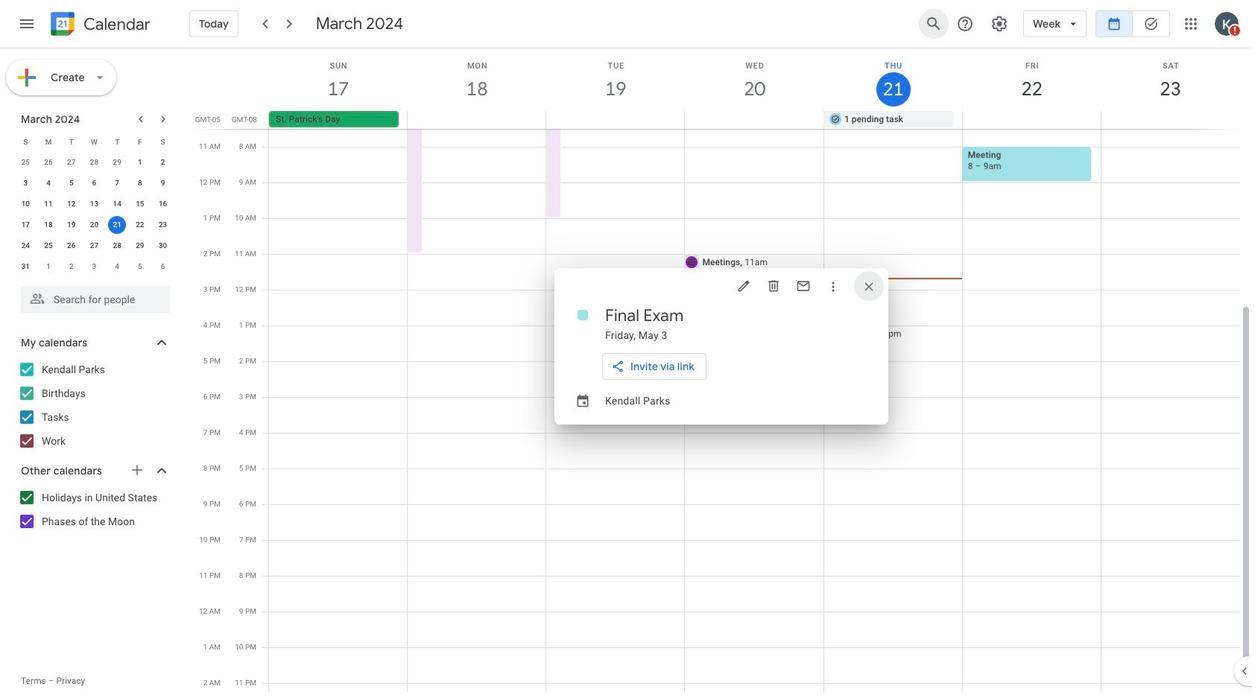 Task type: describe. For each thing, give the bounding box(es) containing it.
3 element
[[17, 174, 35, 192]]

february 29 element
[[108, 154, 126, 171]]

april 1 element
[[40, 258, 57, 276]]

18 element
[[40, 216, 57, 234]]

february 26 element
[[40, 154, 57, 171]]

23 element
[[154, 216, 172, 234]]

30 element
[[154, 237, 172, 255]]

add other calendars image
[[130, 463, 145, 478]]

19 element
[[62, 216, 80, 234]]

february 25 element
[[17, 154, 35, 171]]

april 2 element
[[62, 258, 80, 276]]

calendar element
[[48, 9, 150, 42]]

1 element
[[131, 154, 149, 171]]

11 element
[[40, 195, 57, 213]]

8 element
[[131, 174, 149, 192]]

24 element
[[17, 237, 35, 255]]

29 element
[[131, 237, 149, 255]]

1 horizontal spatial heading
[[605, 305, 684, 326]]

12 element
[[62, 195, 80, 213]]

21, today element
[[108, 216, 126, 234]]

4 element
[[40, 174, 57, 192]]

settings menu image
[[991, 15, 1008, 33]]

27 element
[[85, 237, 103, 255]]

april 3 element
[[85, 258, 103, 276]]

6 element
[[85, 174, 103, 192]]

april 5 element
[[131, 258, 149, 276]]

5 element
[[62, 174, 80, 192]]

april 6 element
[[154, 258, 172, 276]]

17 element
[[17, 216, 35, 234]]



Task type: vqa. For each thing, say whether or not it's contained in the screenshot.
Email event details image
yes



Task type: locate. For each thing, give the bounding box(es) containing it.
row group
[[14, 152, 174, 277]]

25 element
[[40, 237, 57, 255]]

14 element
[[108, 195, 126, 213]]

13 element
[[85, 195, 103, 213]]

february 27 element
[[62, 154, 80, 171]]

0 horizontal spatial heading
[[80, 15, 150, 33]]

my calendars list
[[3, 358, 185, 453]]

april 4 element
[[108, 258, 126, 276]]

1 vertical spatial heading
[[605, 305, 684, 326]]

Search for people text field
[[30, 286, 161, 313]]

cell inside march 2024 grid
[[106, 215, 129, 236]]

cell
[[408, 111, 546, 129], [546, 111, 685, 129], [685, 111, 824, 129], [962, 111, 1101, 129], [1101, 111, 1239, 129], [106, 215, 129, 236]]

31 element
[[17, 258, 35, 276]]

heading
[[80, 15, 150, 33], [605, 305, 684, 326]]

row
[[262, 111, 1252, 129], [14, 131, 174, 152], [14, 152, 174, 173], [14, 173, 174, 194], [14, 194, 174, 215], [14, 215, 174, 236], [14, 236, 174, 256], [14, 256, 174, 277]]

heading inside calendar element
[[80, 15, 150, 33]]

march 2024 grid
[[14, 131, 174, 277]]

email event details image
[[796, 278, 811, 293]]

None search field
[[0, 280, 185, 313]]

grid
[[191, 48, 1252, 692]]

other calendars list
[[3, 486, 185, 534]]

15 element
[[131, 195, 149, 213]]

26 element
[[62, 237, 80, 255]]

16 element
[[154, 195, 172, 213]]

28 element
[[108, 237, 126, 255]]

2 element
[[154, 154, 172, 171]]

february 28 element
[[85, 154, 103, 171]]

9 element
[[154, 174, 172, 192]]

22 element
[[131, 216, 149, 234]]

0 vertical spatial heading
[[80, 15, 150, 33]]

10 element
[[17, 195, 35, 213]]

delete event image
[[766, 278, 781, 293]]

20 element
[[85, 216, 103, 234]]

main drawer image
[[18, 15, 36, 33]]

7 element
[[108, 174, 126, 192]]



